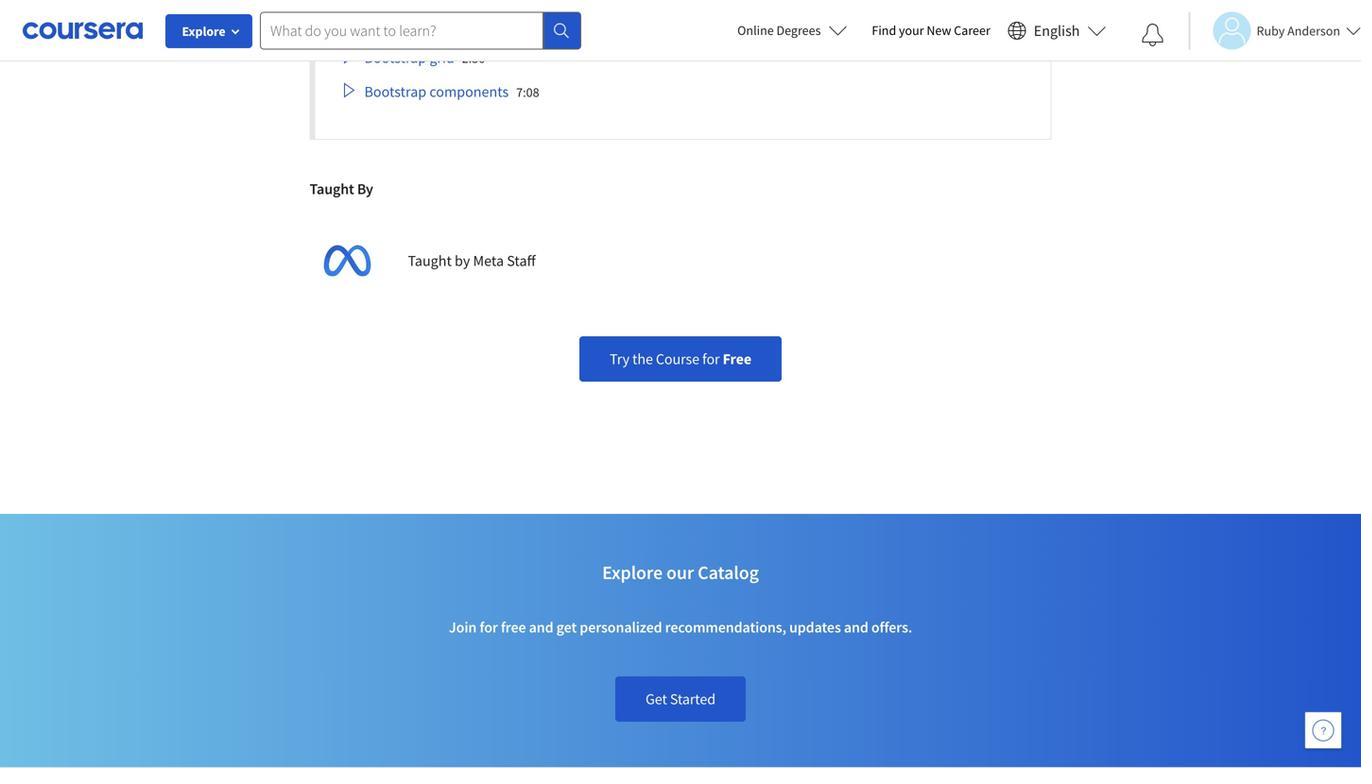 Task type: locate. For each thing, give the bounding box(es) containing it.
help center image
[[1312, 720, 1335, 742]]

bootstrap down bootstrap grid 2:56
[[364, 82, 427, 101]]

0 vertical spatial taught
[[310, 179, 354, 198]]

1 vertical spatial explore
[[602, 561, 663, 585]]

bootstrap
[[403, 14, 465, 33], [364, 48, 427, 67], [364, 82, 427, 101]]

try
[[610, 350, 630, 369]]

1 vertical spatial bootstrap
[[364, 48, 427, 67]]

2 and from the left
[[844, 618, 869, 637]]

0 horizontal spatial and
[[529, 618, 554, 637]]

0 vertical spatial bootstrap
[[403, 14, 465, 33]]

by
[[357, 179, 373, 198]]

join
[[449, 618, 477, 637]]

by
[[455, 251, 470, 270]]

taught for taught by
[[310, 179, 354, 198]]

1 horizontal spatial for
[[703, 350, 720, 369]]

1 vertical spatial for
[[480, 618, 498, 637]]

bootstrap down using
[[364, 48, 427, 67]]

1 vertical spatial taught
[[408, 251, 452, 270]]

new
[[927, 22, 952, 39]]

1 horizontal spatial taught
[[408, 251, 452, 270]]

free
[[501, 618, 526, 637]]

the
[[633, 350, 653, 369]]

and left offers.
[[844, 618, 869, 637]]

get
[[646, 690, 667, 709]]

and left the get
[[529, 618, 554, 637]]

explore inside dropdown button
[[182, 23, 226, 40]]

styles
[[468, 14, 504, 33]]

for
[[703, 350, 720, 369], [480, 618, 498, 637]]

grid
[[430, 48, 455, 67]]

using bootstrap styles link
[[342, 14, 535, 33]]

0 horizontal spatial explore
[[182, 23, 226, 40]]

find
[[872, 22, 897, 39]]

using
[[364, 14, 400, 33]]

2:56
[[462, 49, 485, 66]]

recommendations,
[[665, 618, 787, 637]]

What do you want to learn? text field
[[260, 12, 544, 50]]

course
[[656, 350, 700, 369]]

explore our catalog
[[602, 561, 759, 585]]

0 horizontal spatial taught
[[310, 179, 354, 198]]

free
[[723, 350, 752, 369]]

0 horizontal spatial for
[[480, 618, 498, 637]]

ruby anderson button
[[1189, 12, 1361, 50]]

and
[[529, 618, 554, 637], [844, 618, 869, 637]]

bootstrap for grid
[[364, 48, 427, 67]]

offers.
[[872, 618, 913, 637]]

1 horizontal spatial explore
[[602, 561, 663, 585]]

0 vertical spatial explore
[[182, 23, 226, 40]]

2 vertical spatial bootstrap
[[364, 82, 427, 101]]

None search field
[[260, 12, 581, 50]]

degrees
[[777, 22, 821, 39]]

taught
[[310, 179, 354, 198], [408, 251, 452, 270]]

career
[[954, 22, 991, 39]]

bootstrap up "grid"
[[403, 14, 465, 33]]

explore
[[182, 23, 226, 40], [602, 561, 663, 585]]

explore for explore our catalog
[[602, 561, 663, 585]]

1 horizontal spatial and
[[844, 618, 869, 637]]

ruby anderson
[[1257, 22, 1341, 39]]

explore for explore
[[182, 23, 226, 40]]

0 vertical spatial for
[[703, 350, 720, 369]]



Task type: vqa. For each thing, say whether or not it's contained in the screenshot.
HEC Paris image
no



Task type: describe. For each thing, give the bounding box(es) containing it.
find your new career link
[[863, 19, 1000, 43]]

get started button
[[615, 677, 746, 722]]

explore button
[[165, 14, 252, 48]]

online degrees
[[738, 22, 821, 39]]

7:08
[[516, 83, 539, 100]]

our
[[667, 561, 694, 585]]

taught for taught by meta staff
[[408, 251, 452, 270]]

ruby
[[1257, 22, 1285, 39]]

english
[[1034, 21, 1080, 40]]

1 and from the left
[[529, 618, 554, 637]]

online
[[738, 22, 774, 39]]

coursera image
[[23, 15, 143, 46]]

find your new career
[[872, 22, 991, 39]]

taught by meta staff
[[408, 251, 536, 270]]

personalized
[[580, 618, 662, 637]]

bootstrap components 7:08
[[364, 82, 539, 101]]

bootstrap grid 2:56
[[364, 48, 485, 67]]

anderson
[[1288, 22, 1341, 39]]

show notifications image
[[1142, 24, 1164, 46]]

get started
[[646, 690, 716, 709]]

using bootstrap styles
[[364, 14, 504, 33]]

your
[[899, 22, 924, 39]]

meta
[[473, 251, 504, 270]]

english button
[[1000, 0, 1114, 61]]

try the course for free
[[610, 350, 752, 369]]

catalog
[[698, 561, 759, 585]]

staff
[[507, 251, 536, 270]]

bootstrap for components
[[364, 82, 427, 101]]

online degrees button
[[722, 9, 863, 51]]

taught by
[[310, 179, 373, 198]]

get
[[557, 618, 577, 637]]

bootstrap inside "link"
[[403, 14, 465, 33]]

started
[[670, 690, 716, 709]]

updates
[[789, 618, 841, 637]]

components
[[430, 82, 509, 101]]

taught by meta staff image
[[310, 223, 385, 299]]

join for free and get personalized recommendations, updates and offers.
[[449, 618, 913, 637]]



